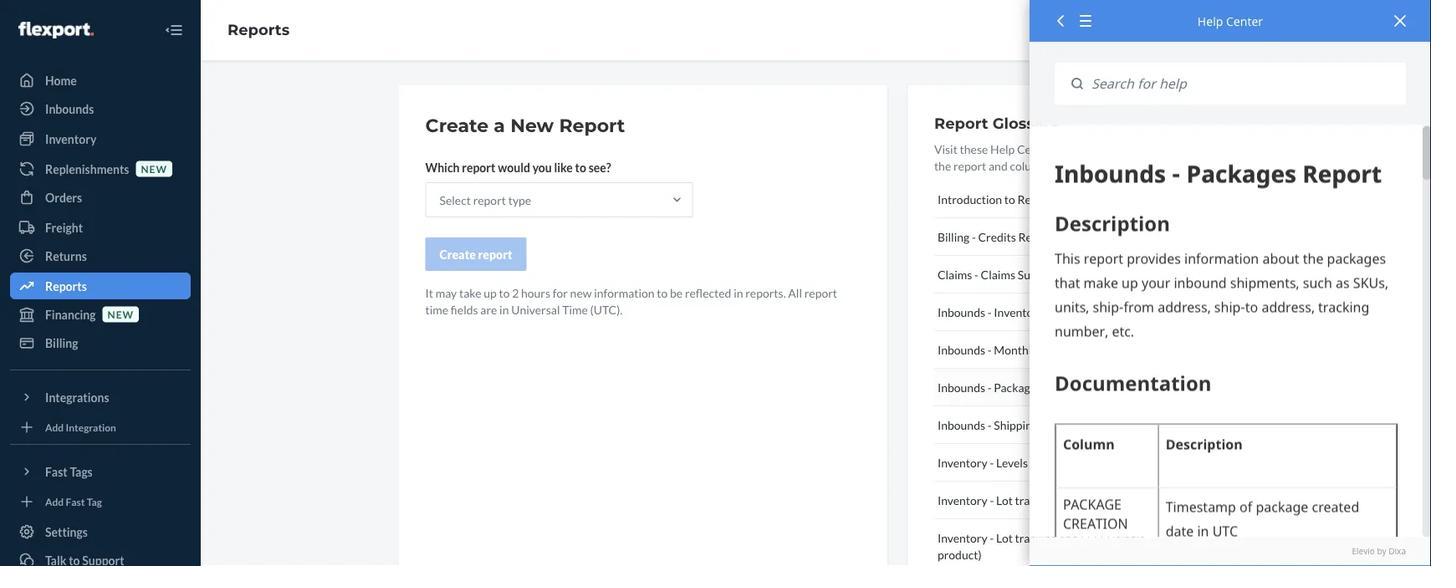 Task type: locate. For each thing, give the bounding box(es) containing it.
2 vertical spatial reconciliation
[[1065, 418, 1138, 432]]

fefo left the (all
[[1081, 493, 1110, 507]]

inventory up the product)
[[938, 531, 988, 545]]

and inside inventory - lot tracking and fefo (single product)
[[1059, 531, 1078, 545]]

2 horizontal spatial new
[[570, 286, 592, 300]]

1 horizontal spatial new
[[141, 163, 167, 175]]

2 fefo from the top
[[1081, 531, 1110, 545]]

claims down credits
[[981, 267, 1016, 282]]

report inside button
[[478, 247, 512, 261]]

type
[[508, 193, 531, 207]]

create for create a new report
[[425, 114, 489, 137]]

inbounds down home
[[45, 102, 94, 116]]

0 horizontal spatial center
[[1017, 142, 1053, 156]]

be
[[670, 286, 683, 300]]

0 horizontal spatial in
[[500, 302, 509, 317]]

inventory for inventory - levels today
[[938, 456, 988, 470]]

financing
[[45, 307, 96, 322]]

inventory up replenishments
[[45, 132, 97, 146]]

reconciliation for inbounds - monthly reconciliation
[[1040, 343, 1113, 357]]

new up the orders link
[[141, 163, 167, 175]]

and
[[989, 159, 1008, 173], [1059, 493, 1078, 507], [1059, 531, 1078, 545]]

by
[[1377, 546, 1387, 557]]

0 vertical spatial new
[[141, 163, 167, 175]]

0 vertical spatial reports
[[228, 21, 290, 39]]

1 horizontal spatial billing
[[938, 230, 970, 244]]

orders link
[[10, 184, 191, 211]]

- inside "inventory - levels today" button
[[990, 456, 994, 470]]

reconciliation down inbounds - inventory reconciliation button
[[1040, 343, 1113, 357]]

home link
[[10, 67, 191, 94]]

1 vertical spatial and
[[1059, 493, 1078, 507]]

- inside claims - claims submitted button
[[975, 267, 979, 282]]

- for inventory - levels today
[[990, 456, 994, 470]]

and down inventory - lot tracking and fefo (all products) button
[[1059, 531, 1078, 545]]

to left reporting
[[1005, 192, 1016, 206]]

inbounds for inbounds - packages
[[938, 380, 986, 394]]

0 horizontal spatial billing
[[45, 336, 78, 350]]

inventory for inventory
[[45, 132, 97, 146]]

report inside visit these help center articles to get a description of the report and column details.
[[954, 159, 987, 173]]

2 vertical spatial new
[[108, 308, 134, 320]]

create up may
[[440, 247, 476, 261]]

help inside visit these help center articles to get a description of the report and column details.
[[991, 142, 1015, 156]]

1 lot from the top
[[996, 493, 1013, 507]]

which
[[425, 160, 460, 174]]

- inside inventory - lot tracking and fefo (all products) button
[[990, 493, 994, 507]]

report for billing - credits report
[[1019, 230, 1054, 244]]

integrations button
[[10, 384, 191, 411]]

inventory - lot tracking and fefo (all products)
[[938, 493, 1179, 507]]

for
[[553, 286, 568, 300]]

lot down 'inventory - levels today'
[[996, 493, 1013, 507]]

1 vertical spatial fefo
[[1081, 531, 1110, 545]]

and for inventory - lot tracking and fefo (single product)
[[1059, 531, 1078, 545]]

0 vertical spatial create
[[425, 114, 489, 137]]

new for financing
[[108, 308, 134, 320]]

fefo left (single
[[1081, 531, 1110, 545]]

1 vertical spatial reports
[[45, 279, 87, 293]]

plan
[[1041, 418, 1063, 432]]

1 vertical spatial add
[[45, 496, 64, 508]]

and down "inventory - levels today" button
[[1059, 493, 1078, 507]]

1 horizontal spatial reports link
[[228, 21, 290, 39]]

lot inside inventory - lot tracking and fefo (single product)
[[996, 531, 1013, 545]]

inventory down 'inventory - levels today'
[[938, 493, 988, 507]]

time
[[425, 302, 449, 317]]

0 vertical spatial add
[[45, 421, 64, 433]]

reports link
[[228, 21, 290, 39], [10, 273, 191, 300]]

elevio
[[1352, 546, 1375, 557]]

fefo inside button
[[1081, 493, 1110, 507]]

add
[[45, 421, 64, 433], [45, 496, 64, 508]]

1 horizontal spatial help
[[1198, 13, 1223, 29]]

inventory inside inventory - lot tracking and fefo (single product)
[[938, 531, 988, 545]]

fast left tag
[[66, 496, 85, 508]]

returns link
[[10, 243, 191, 269]]

freight link
[[10, 214, 191, 241]]

- inside inbounds - packages button
[[988, 380, 992, 394]]

fast
[[45, 465, 68, 479], [66, 496, 85, 508]]

in right are
[[500, 302, 509, 317]]

0 vertical spatial fast
[[45, 465, 68, 479]]

elevio by dixa link
[[1055, 546, 1406, 558]]

1 vertical spatial help
[[991, 142, 1015, 156]]

0 vertical spatial lot
[[996, 493, 1013, 507]]

and left column
[[989, 159, 1008, 173]]

report up the see?
[[559, 114, 625, 137]]

fast left tags
[[45, 465, 68, 479]]

billing down introduction
[[938, 230, 970, 244]]

dixa
[[1389, 546, 1406, 557]]

flexport logo image
[[18, 22, 94, 38]]

0 horizontal spatial new
[[108, 308, 134, 320]]

1 vertical spatial reconciliation
[[1040, 343, 1113, 357]]

reconciliation inside 'button'
[[1065, 418, 1138, 432]]

tags
[[70, 465, 93, 479]]

1 horizontal spatial center
[[1226, 13, 1263, 29]]

1 vertical spatial a
[[1127, 142, 1133, 156]]

lot
[[996, 493, 1013, 507], [996, 531, 1013, 545]]

in left reports.
[[734, 286, 743, 300]]

0 vertical spatial in
[[734, 286, 743, 300]]

help down report glossary
[[991, 142, 1015, 156]]

new
[[510, 114, 554, 137]]

- inside inbounds - monthly reconciliation button
[[988, 343, 992, 357]]

inbounds inside 'button'
[[938, 418, 986, 432]]

to left get
[[1095, 142, 1106, 156]]

fields
[[451, 302, 478, 317]]

- for inbounds - shipping plan reconciliation
[[988, 418, 992, 432]]

report up these
[[934, 114, 988, 132]]

tracking inside button
[[1015, 493, 1057, 507]]

inbounds - monthly reconciliation button
[[934, 331, 1207, 369]]

tracking down 'today' at the right bottom of the page
[[1015, 493, 1057, 507]]

a inside visit these help center articles to get a description of the report and column details.
[[1127, 142, 1133, 156]]

0 vertical spatial a
[[494, 114, 505, 137]]

report up select report type
[[462, 160, 496, 174]]

add fast tag link
[[10, 492, 191, 512]]

1 vertical spatial in
[[500, 302, 509, 317]]

report left the type
[[473, 193, 506, 207]]

claims
[[938, 267, 972, 282], [981, 267, 1016, 282]]

lot down inventory - lot tracking and fefo (all products)
[[996, 531, 1013, 545]]

0 vertical spatial center
[[1226, 13, 1263, 29]]

visit these help center articles to get a description of the report and column details.
[[934, 142, 1206, 173]]

to right like
[[575, 160, 586, 174]]

- inside inbounds - inventory reconciliation button
[[988, 305, 992, 319]]

reconciliation for inbounds - inventory reconciliation
[[1046, 305, 1119, 319]]

billing down financing
[[45, 336, 78, 350]]

universal
[[511, 302, 560, 317]]

1 vertical spatial lot
[[996, 531, 1013, 545]]

inbounds - inventory reconciliation
[[938, 305, 1119, 319]]

inventory - levels today button
[[934, 444, 1207, 482]]

-
[[972, 230, 976, 244], [975, 267, 979, 282], [988, 305, 992, 319], [988, 343, 992, 357], [988, 380, 992, 394], [988, 418, 992, 432], [990, 456, 994, 470], [990, 493, 994, 507], [990, 531, 994, 545]]

inbounds for inbounds - shipping plan reconciliation
[[938, 418, 986, 432]]

- inside inventory - lot tracking and fefo (single product)
[[990, 531, 994, 545]]

create inside button
[[440, 247, 476, 261]]

select
[[440, 193, 471, 207]]

billing for billing
[[45, 336, 78, 350]]

2 claims from the left
[[981, 267, 1016, 282]]

freight
[[45, 220, 83, 235]]

fast tags
[[45, 465, 93, 479]]

inventory up monthly
[[994, 305, 1044, 319]]

0 horizontal spatial reports
[[45, 279, 87, 293]]

a right get
[[1127, 142, 1133, 156]]

and inside button
[[1059, 493, 1078, 507]]

inbounds for inbounds
[[45, 102, 94, 116]]

claims down billing - credits report
[[938, 267, 972, 282]]

new for replenishments
[[141, 163, 167, 175]]

new inside "it may take up to 2 hours for new information to be reflected in reports. all report time fields are in universal time (utc)."
[[570, 286, 592, 300]]

center up search search field
[[1226, 13, 1263, 29]]

inbounds for inbounds - monthly reconciliation
[[938, 343, 986, 357]]

lot for inventory - lot tracking and fefo (single product)
[[996, 531, 1013, 545]]

inbounds for inbounds - inventory reconciliation
[[938, 305, 986, 319]]

2 vertical spatial and
[[1059, 531, 1078, 545]]

inventory for inventory - lot tracking and fefo (all products)
[[938, 493, 988, 507]]

inbounds down claims - claims submitted
[[938, 305, 986, 319]]

to inside button
[[1005, 192, 1016, 206]]

0 vertical spatial fefo
[[1081, 493, 1110, 507]]

2 add from the top
[[45, 496, 64, 508]]

center up column
[[1017, 142, 1053, 156]]

report down these
[[954, 159, 987, 173]]

1 horizontal spatial claims
[[981, 267, 1016, 282]]

2 horizontal spatial report
[[1019, 230, 1054, 244]]

1 vertical spatial new
[[570, 286, 592, 300]]

1 vertical spatial tracking
[[1015, 531, 1057, 545]]

inbounds inside button
[[938, 380, 986, 394]]

0 vertical spatial billing
[[938, 230, 970, 244]]

- inside 'billing - credits report' button
[[972, 230, 976, 244]]

it may take up to 2 hours for new information to be reflected in reports. all report time fields are in universal time (utc).
[[425, 286, 837, 317]]

lot inside button
[[996, 493, 1013, 507]]

tracking
[[1015, 493, 1057, 507], [1015, 531, 1057, 545]]

1 vertical spatial center
[[1017, 142, 1053, 156]]

to left be on the bottom left of page
[[657, 286, 668, 300]]

1 vertical spatial billing
[[45, 336, 78, 350]]

it
[[425, 286, 433, 300]]

reconciliation
[[1046, 305, 1119, 319], [1040, 343, 1113, 357], [1065, 418, 1138, 432]]

tracking down inventory - lot tracking and fefo (all products)
[[1015, 531, 1057, 545]]

fefo inside inventory - lot tracking and fefo (single product)
[[1081, 531, 1110, 545]]

get
[[1109, 142, 1125, 156]]

billing
[[938, 230, 970, 244], [45, 336, 78, 350]]

center
[[1226, 13, 1263, 29], [1017, 142, 1053, 156]]

create
[[425, 114, 489, 137], [440, 247, 476, 261]]

add up settings
[[45, 496, 64, 508]]

new
[[141, 163, 167, 175], [570, 286, 592, 300], [108, 308, 134, 320]]

description
[[1136, 142, 1193, 156]]

hours
[[521, 286, 551, 300]]

fast tags button
[[10, 458, 191, 485]]

- for claims - claims submitted
[[975, 267, 979, 282]]

billing inside button
[[938, 230, 970, 244]]

report right all
[[805, 286, 837, 300]]

report down reporting
[[1019, 230, 1054, 244]]

report
[[934, 114, 988, 132], [559, 114, 625, 137], [1019, 230, 1054, 244]]

inbounds link
[[10, 95, 191, 122]]

inbounds up inbounds - packages
[[938, 343, 986, 357]]

2 tracking from the top
[[1015, 531, 1057, 545]]

1 horizontal spatial reports
[[228, 21, 290, 39]]

1 add from the top
[[45, 421, 64, 433]]

are
[[480, 302, 497, 317]]

1 tracking from the top
[[1015, 493, 1057, 507]]

to inside visit these help center articles to get a description of the report and column details.
[[1095, 142, 1106, 156]]

create up which
[[425, 114, 489, 137]]

today
[[1030, 456, 1061, 470]]

see?
[[589, 160, 611, 174]]

1 fefo from the top
[[1081, 493, 1110, 507]]

new up billing link
[[108, 308, 134, 320]]

0 vertical spatial reports link
[[228, 21, 290, 39]]

may
[[436, 286, 457, 300]]

inventory left levels
[[938, 456, 988, 470]]

0 horizontal spatial report
[[559, 114, 625, 137]]

0 horizontal spatial help
[[991, 142, 1015, 156]]

0 horizontal spatial reports link
[[10, 273, 191, 300]]

fefo
[[1081, 493, 1110, 507], [1081, 531, 1110, 545]]

0 vertical spatial help
[[1198, 13, 1223, 29]]

2 lot from the top
[[996, 531, 1013, 545]]

0 vertical spatial tracking
[[1015, 493, 1057, 507]]

create report button
[[425, 238, 527, 271]]

add for add fast tag
[[45, 496, 64, 508]]

1 horizontal spatial a
[[1127, 142, 1133, 156]]

1 vertical spatial create
[[440, 247, 476, 261]]

home
[[45, 73, 77, 87]]

lot for inventory - lot tracking and fefo (all products)
[[996, 493, 1013, 507]]

report up up
[[478, 247, 512, 261]]

report inside button
[[1019, 230, 1054, 244]]

- inside inbounds - shipping plan reconciliation 'button'
[[988, 418, 992, 432]]

to left 2 in the left of the page
[[499, 286, 510, 300]]

inbounds - packages button
[[934, 369, 1207, 407]]

a left new
[[494, 114, 505, 137]]

new up the time
[[570, 286, 592, 300]]

inventory
[[45, 132, 97, 146], [994, 305, 1044, 319], [938, 456, 988, 470], [938, 493, 988, 507], [938, 531, 988, 545]]

0 vertical spatial reconciliation
[[1046, 305, 1119, 319]]

reconciliation down inbounds - packages button
[[1065, 418, 1138, 432]]

reports.
[[746, 286, 786, 300]]

(utc).
[[590, 302, 623, 317]]

a
[[494, 114, 505, 137], [1127, 142, 1133, 156]]

help
[[1198, 13, 1223, 29], [991, 142, 1015, 156]]

tracking inside inventory - lot tracking and fefo (single product)
[[1015, 531, 1057, 545]]

inbounds left packages
[[938, 380, 986, 394]]

reconciliation down claims - claims submitted button
[[1046, 305, 1119, 319]]

0 horizontal spatial claims
[[938, 267, 972, 282]]

help up search search field
[[1198, 13, 1223, 29]]

add left the integration
[[45, 421, 64, 433]]

inventory - levels today
[[938, 456, 1061, 470]]

inbounds down inbounds - packages
[[938, 418, 986, 432]]

0 vertical spatial and
[[989, 159, 1008, 173]]



Task type: vqa. For each thing, say whether or not it's contained in the screenshot.
Claims
yes



Task type: describe. For each thing, give the bounding box(es) containing it.
packages
[[994, 380, 1042, 394]]

reporting
[[1018, 192, 1069, 206]]

report for create report
[[478, 247, 512, 261]]

(single
[[1112, 531, 1146, 545]]

1 claims from the left
[[938, 267, 972, 282]]

settings link
[[10, 519, 191, 545]]

settings
[[45, 525, 88, 539]]

center inside visit these help center articles to get a description of the report and column details.
[[1017, 142, 1053, 156]]

would
[[498, 160, 530, 174]]

tracking for (single
[[1015, 531, 1057, 545]]

- for inbounds - packages
[[988, 380, 992, 394]]

visit
[[934, 142, 958, 156]]

(all
[[1112, 493, 1128, 507]]

orders
[[45, 190, 82, 205]]

reflected
[[685, 286, 732, 300]]

close navigation image
[[164, 20, 184, 40]]

inventory - lot tracking and fefo (all products) button
[[934, 482, 1207, 520]]

and inside visit these help center articles to get a description of the report and column details.
[[989, 159, 1008, 173]]

help center
[[1198, 13, 1263, 29]]

integration
[[66, 421, 116, 433]]

fast inside dropdown button
[[45, 465, 68, 479]]

inventory inside button
[[994, 305, 1044, 319]]

billing for billing - credits report
[[938, 230, 970, 244]]

billing - credits report button
[[934, 218, 1207, 256]]

credits
[[978, 230, 1016, 244]]

articles
[[1055, 142, 1093, 156]]

time
[[562, 302, 588, 317]]

returns
[[45, 249, 87, 263]]

which report would you like to see?
[[425, 160, 611, 174]]

report for select report type
[[473, 193, 506, 207]]

monthly
[[994, 343, 1038, 357]]

submitted
[[1018, 267, 1071, 282]]

inventory - lot tracking and fefo (single product) button
[[934, 520, 1207, 566]]

up
[[484, 286, 497, 300]]

tag
[[87, 496, 102, 508]]

the
[[934, 159, 951, 173]]

inbounds - shipping plan reconciliation button
[[934, 407, 1207, 444]]

report for which report would you like to see?
[[462, 160, 496, 174]]

inventory - lot tracking and fefo (single product)
[[938, 531, 1146, 562]]

Search search field
[[1083, 63, 1406, 105]]

and for inventory - lot tracking and fefo (all products)
[[1059, 493, 1078, 507]]

inbounds - monthly reconciliation
[[938, 343, 1113, 357]]

integrations
[[45, 390, 109, 404]]

billing link
[[10, 330, 191, 356]]

claims - claims submitted button
[[934, 256, 1207, 294]]

report glossary
[[934, 114, 1060, 132]]

introduction to reporting button
[[934, 181, 1207, 218]]

claims - claims submitted
[[938, 267, 1071, 282]]

elevio by dixa
[[1352, 546, 1406, 557]]

- for inbounds - monthly reconciliation
[[988, 343, 992, 357]]

- for inventory - lot tracking and fefo (all products)
[[990, 493, 994, 507]]

inbounds - shipping plan reconciliation
[[938, 418, 1138, 432]]

all
[[788, 286, 802, 300]]

take
[[459, 286, 481, 300]]

1 vertical spatial reports link
[[10, 273, 191, 300]]

add for add integration
[[45, 421, 64, 433]]

fefo for (single
[[1081, 531, 1110, 545]]

glossary
[[993, 114, 1060, 132]]

- for inbounds - inventory reconciliation
[[988, 305, 992, 319]]

2
[[512, 286, 519, 300]]

create a new report
[[425, 114, 625, 137]]

- for billing - credits report
[[972, 230, 976, 244]]

details.
[[1050, 159, 1087, 173]]

add fast tag
[[45, 496, 102, 508]]

these
[[960, 142, 988, 156]]

report inside "it may take up to 2 hours for new information to be reflected in reports. all report time fields are in universal time (utc)."
[[805, 286, 837, 300]]

1 horizontal spatial report
[[934, 114, 988, 132]]

inbounds - inventory reconciliation button
[[934, 294, 1207, 331]]

create for create report
[[440, 247, 476, 261]]

0 horizontal spatial a
[[494, 114, 505, 137]]

create report
[[440, 247, 512, 261]]

billing - credits report
[[938, 230, 1054, 244]]

inventory for inventory - lot tracking and fefo (single product)
[[938, 531, 988, 545]]

select report type
[[440, 193, 531, 207]]

you
[[533, 160, 552, 174]]

inbounds - packages
[[938, 380, 1042, 394]]

shipping
[[994, 418, 1038, 432]]

replenishments
[[45, 162, 129, 176]]

add integration
[[45, 421, 116, 433]]

- for inventory - lot tracking and fefo (single product)
[[990, 531, 994, 545]]

column
[[1010, 159, 1048, 173]]

1 vertical spatial fast
[[66, 496, 85, 508]]

introduction to reporting
[[938, 192, 1069, 206]]

report for create a new report
[[559, 114, 625, 137]]

tracking for (all
[[1015, 493, 1057, 507]]

information
[[594, 286, 655, 300]]

products)
[[1130, 493, 1179, 507]]

of
[[1196, 142, 1206, 156]]

1 horizontal spatial in
[[734, 286, 743, 300]]

fefo for (all
[[1081, 493, 1110, 507]]

introduction
[[938, 192, 1002, 206]]

inventory link
[[10, 125, 191, 152]]



